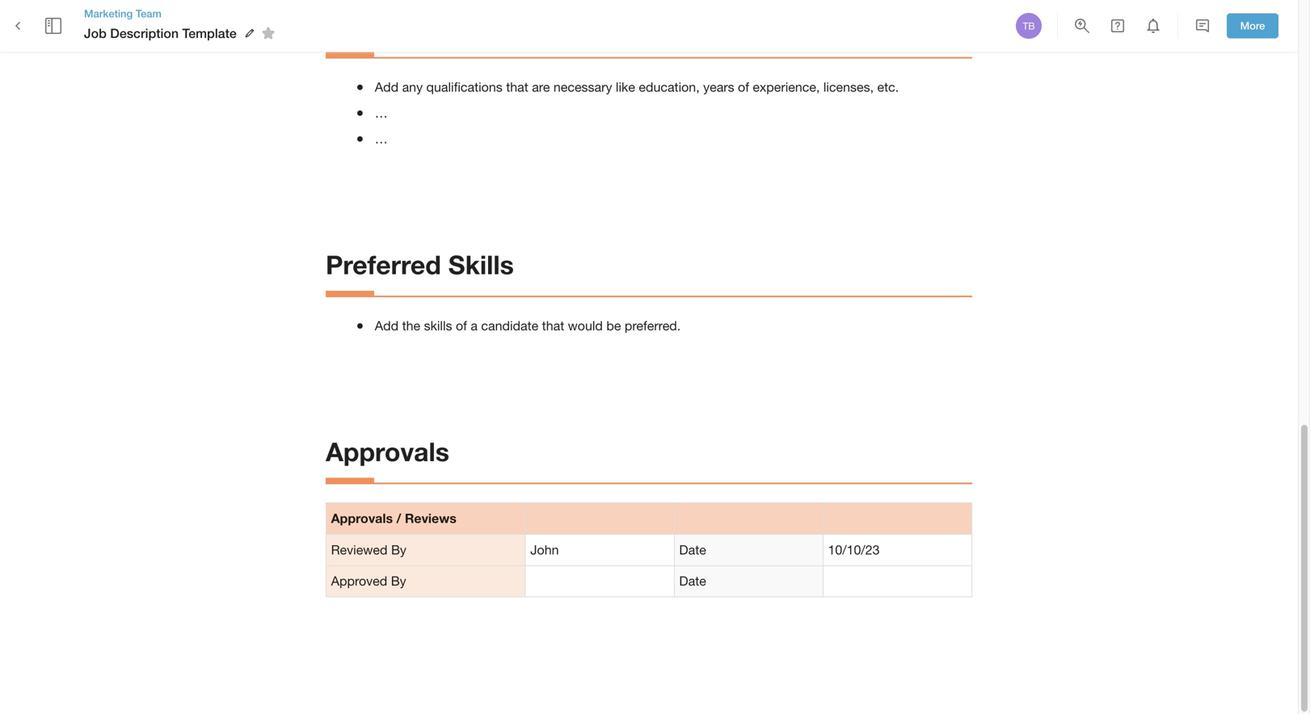 Task type: locate. For each thing, give the bounding box(es) containing it.
1 vertical spatial approvals
[[331, 511, 393, 527]]

…
[[375, 105, 388, 120], [375, 131, 388, 146]]

add
[[375, 80, 399, 95], [375, 319, 399, 334]]

approved
[[331, 574, 387, 589]]

any
[[402, 80, 423, 95]]

like
[[616, 80, 635, 95]]

0 vertical spatial date
[[679, 543, 707, 558]]

john
[[531, 543, 559, 558]]

2 date from the top
[[679, 574, 707, 589]]

date
[[679, 543, 707, 558], [679, 574, 707, 589]]

by
[[391, 543, 407, 558], [391, 574, 406, 589]]

1 … from the top
[[375, 105, 388, 120]]

of
[[738, 80, 749, 95], [456, 319, 467, 334]]

1 date from the top
[[679, 543, 707, 558]]

1 vertical spatial date
[[679, 574, 707, 589]]

add any qualifications that are necessary like education, years of experience, licenses, etc.
[[375, 80, 899, 95]]

0 horizontal spatial of
[[456, 319, 467, 334]]

more
[[1241, 20, 1266, 32]]

add the skills of a candidate that would be preferred.
[[375, 319, 681, 334]]

0 vertical spatial …
[[375, 105, 388, 120]]

1 add from the top
[[375, 80, 399, 95]]

0 vertical spatial of
[[738, 80, 749, 95]]

reviews
[[405, 511, 457, 527]]

that left are
[[506, 80, 529, 95]]

approvals up approvals / reviews
[[326, 437, 449, 467]]

/
[[397, 511, 401, 527]]

approvals
[[326, 437, 449, 467], [331, 511, 393, 527]]

1 vertical spatial by
[[391, 574, 406, 589]]

0 vertical spatial by
[[391, 543, 407, 558]]

years
[[703, 80, 735, 95]]

2 add from the top
[[375, 319, 399, 334]]

job description template
[[84, 25, 237, 41]]

that left would
[[542, 319, 565, 334]]

1 horizontal spatial that
[[542, 319, 565, 334]]

skills
[[449, 249, 514, 280]]

description
[[110, 25, 179, 41]]

skills
[[424, 319, 452, 334]]

add left any on the top left of the page
[[375, 80, 399, 95]]

0 vertical spatial approvals
[[326, 437, 449, 467]]

approvals up reviewed
[[331, 511, 393, 527]]

team
[[136, 7, 162, 20]]

education,
[[639, 80, 700, 95]]

approvals for approvals
[[326, 437, 449, 467]]

by right approved
[[391, 574, 406, 589]]

are
[[532, 80, 550, 95]]

1 vertical spatial …
[[375, 131, 388, 146]]

add left the in the top of the page
[[375, 319, 399, 334]]

of left a at left top
[[456, 319, 467, 334]]

approvals / reviews
[[331, 511, 457, 527]]

marketing team
[[84, 7, 162, 20]]

0 vertical spatial add
[[375, 80, 399, 95]]

reviewed
[[331, 543, 388, 558]]

10/10/23
[[828, 543, 880, 558]]

of right years at the top of the page
[[738, 80, 749, 95]]

1 vertical spatial add
[[375, 319, 399, 334]]

marketing
[[84, 7, 133, 20]]

licenses,
[[824, 80, 874, 95]]

preferred
[[326, 249, 441, 280]]

0 horizontal spatial that
[[506, 80, 529, 95]]

job
[[84, 25, 107, 41]]

be
[[607, 319, 621, 334]]

by down /
[[391, 543, 407, 558]]

2 by from the top
[[391, 574, 406, 589]]

that
[[506, 80, 529, 95], [542, 319, 565, 334]]

1 by from the top
[[391, 543, 407, 558]]



Task type: vqa. For each thing, say whether or not it's contained in the screenshot.
2nd or from right
no



Task type: describe. For each thing, give the bounding box(es) containing it.
template
[[182, 25, 237, 41]]

date for reviewed by
[[679, 543, 707, 558]]

2 … from the top
[[375, 131, 388, 146]]

the
[[402, 319, 421, 334]]

etc.
[[878, 80, 899, 95]]

more button
[[1227, 13, 1279, 38]]

qualifications
[[427, 80, 503, 95]]

a
[[471, 319, 478, 334]]

by for approved by
[[391, 574, 406, 589]]

approved by
[[331, 574, 406, 589]]

add for add any qualifications that are necessary like education, years of experience, licenses, etc.
[[375, 80, 399, 95]]

would
[[568, 319, 603, 334]]

preferred.
[[625, 319, 681, 334]]

tb button
[[1014, 11, 1045, 41]]

necessary
[[554, 80, 612, 95]]

approvals for approvals / reviews
[[331, 511, 393, 527]]

add for add the skills of a candidate that would be preferred.
[[375, 319, 399, 334]]

reviewed by
[[331, 543, 407, 558]]

preferred skills
[[326, 249, 514, 280]]

1 horizontal spatial of
[[738, 80, 749, 95]]

marketing team link
[[84, 6, 280, 21]]

candidate
[[481, 319, 539, 334]]

1 vertical spatial that
[[542, 319, 565, 334]]

1 vertical spatial of
[[456, 319, 467, 334]]

tb
[[1023, 20, 1035, 32]]

0 vertical spatial that
[[506, 80, 529, 95]]

by for reviewed by
[[391, 543, 407, 558]]

date for approved by
[[679, 574, 707, 589]]

favorite image
[[259, 24, 278, 43]]

experience,
[[753, 80, 820, 95]]



